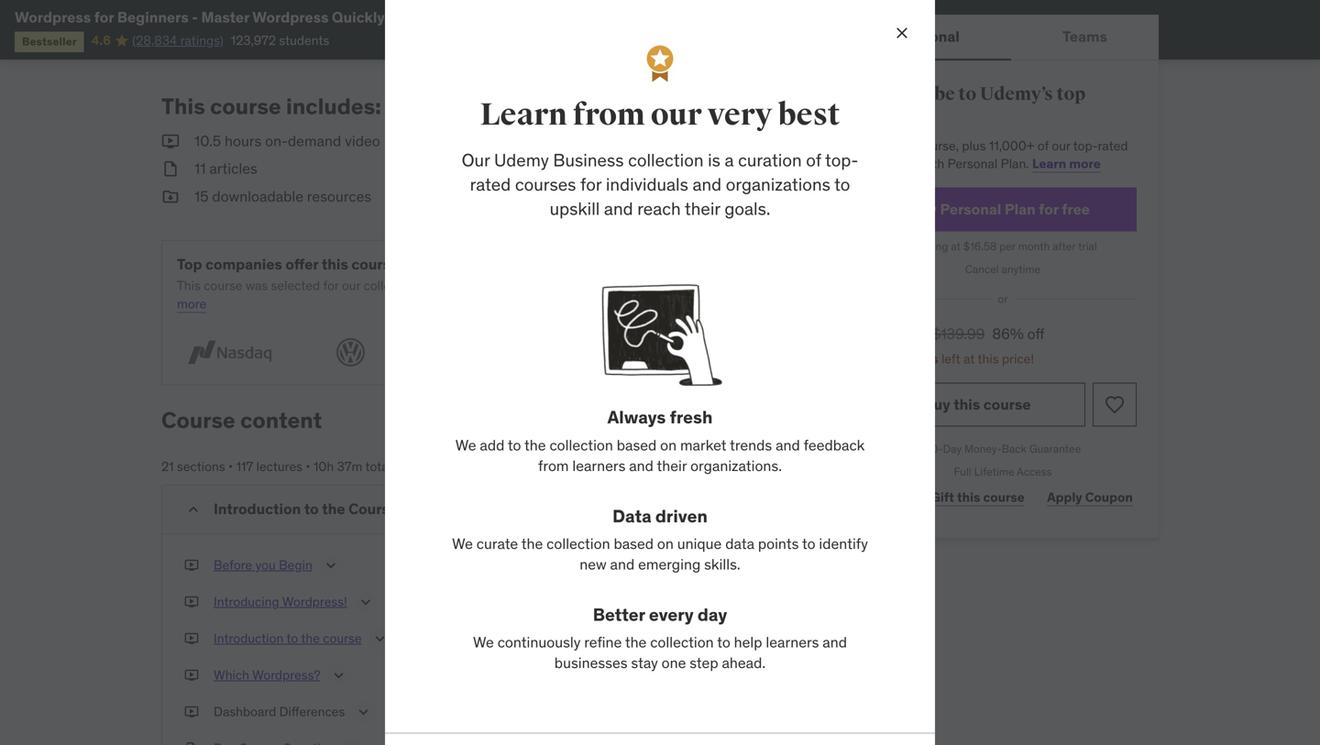 Task type: vqa. For each thing, say whether or not it's contained in the screenshot.
xsmall image for Introduction to the course
yes



Task type: describe. For each thing, give the bounding box(es) containing it.
fresh
[[670, 406, 713, 428]]

articles
[[209, 159, 257, 178]]

21 sections • 117 lectures • 10h 37m total length
[[161, 458, 431, 475]]

to inside always fresh we add to the collection based on market trends and feedback from learners and their organizations.
[[508, 436, 521, 455]]

wishlist image
[[1104, 394, 1126, 416]]

xsmall image for before you begin
[[184, 557, 199, 575]]

learn for subscribe to udemy's top courses
[[1032, 155, 1067, 172]]

try
[[916, 200, 937, 219]]

of down top companies offer this course to their employees at the left top
[[422, 278, 434, 294]]

the down 10h 37m
[[322, 500, 345, 519]]

certificate
[[526, 159, 595, 178]]

(28,834
[[132, 32, 177, 49]]

and down always
[[629, 457, 654, 475]]

subscribe to udemy's top courses
[[869, 83, 1086, 129]]

by
[[587, 278, 600, 294]]

to inside our udemy business collection is a curation of top- rated courses for individuals and organizations to upskill and reach their goals.
[[834, 173, 850, 195]]

which wordpress? button
[[214, 667, 320, 689]]

this for this course includes:
[[161, 93, 205, 120]]

1 horizontal spatial our
[[651, 96, 702, 134]]

1 vertical spatial their
[[420, 255, 453, 274]]

xsmall image inside show less button
[[250, 8, 264, 23]]

back
[[1002, 442, 1027, 456]]

0 vertical spatial course
[[161, 407, 235, 434]]

08:23
[[746, 631, 780, 647]]

money-
[[965, 442, 1002, 456]]

and inside better every day we continuously refine the collection to help learners and businesses stay one step ahead.
[[823, 633, 847, 652]]

this course was selected for our collection of top-rated courses trusted by businesses worldwide.
[[177, 278, 732, 294]]

is
[[708, 149, 721, 171]]

0 vertical spatial learn
[[480, 96, 567, 134]]

netapp image
[[529, 335, 634, 370]]

top
[[177, 255, 202, 274]]

with
[[920, 155, 945, 172]]

10.5
[[194, 131, 221, 150]]

unique
[[677, 535, 722, 553]]

courses inside subscribe to udemy's top courses
[[869, 106, 936, 129]]

2 horizontal spatial small image
[[493, 131, 512, 152]]

15 downloadable resources
[[194, 187, 372, 206]]

0 vertical spatial businesses
[[603, 278, 667, 294]]

11 articles
[[194, 159, 257, 178]]

4 xsmall image from the top
[[184, 703, 199, 721]]

plus
[[962, 137, 986, 154]]

apply
[[1047, 489, 1083, 506]]

0 horizontal spatial our
[[342, 278, 361, 294]]

get
[[869, 137, 890, 154]]

learn more for top companies offer this course to their employees
[[177, 278, 768, 312]]

0 horizontal spatial 15
[[194, 187, 209, 206]]

buy this course button
[[869, 383, 1086, 427]]

of inside 'get this course, plus 11,000+ of our top-rated courses, with personal plan.'
[[1038, 137, 1049, 154]]

for left free
[[1039, 200, 1059, 219]]

hours inside $139.99 86% off 15 hours left at this price!
[[904, 351, 939, 367]]

our inside 'get this course, plus 11,000+ of our top-rated courses, with personal plan.'
[[1052, 137, 1071, 154]]

2 wordpress from the left
[[252, 8, 329, 27]]

-
[[192, 8, 198, 27]]

gift
[[931, 489, 954, 506]]

the inside better every day we continuously refine the collection to help learners and businesses stay one step ahead.
[[625, 633, 647, 652]]

length
[[395, 458, 431, 475]]

our udemy business collection is a curation of top- rated courses for individuals and organizations to upskill and reach their goals.
[[462, 149, 859, 220]]

downloadable
[[212, 187, 304, 206]]

volkswagen image
[[331, 335, 371, 370]]

this for get
[[893, 137, 914, 154]]

business
[[553, 149, 624, 171]]

students
[[279, 32, 330, 49]]

top companies offer this course to their employees
[[177, 255, 532, 274]]

get this course, plus 11,000+ of our top-rated courses, with personal plan.
[[869, 137, 1128, 172]]

nasdaq image
[[177, 335, 282, 370]]

this inside $139.99 86% off 15 hours left at this price!
[[978, 351, 999, 367]]

wordpress?
[[252, 667, 320, 684]]

starting at $16.58 per month after trial cancel anytime
[[909, 239, 1097, 276]]

0 vertical spatial from
[[573, 96, 645, 134]]

30-day money-back guarantee full lifetime access
[[925, 442, 1081, 479]]

before you begin button
[[214, 557, 313, 579]]

small image for 10.5
[[161, 131, 180, 152]]

beginners
[[117, 8, 189, 27]]

completion
[[615, 159, 688, 178]]

personal inside 'get this course, plus 11,000+ of our top-rated courses, with personal plan.'
[[948, 155, 998, 172]]

8 lectures
[[676, 501, 733, 518]]

1 vertical spatial xsmall image
[[184, 630, 199, 648]]

30-
[[925, 442, 943, 456]]

always fresh we add to the collection based on market trends and feedback from learners and their organizations.
[[455, 406, 865, 475]]

117
[[236, 458, 253, 475]]

selected
[[271, 278, 320, 294]]

ratings)
[[180, 32, 223, 49]]

total
[[365, 458, 391, 475]]

curate
[[477, 535, 518, 553]]

more for subscribe to udemy's top courses
[[1069, 155, 1101, 172]]

data
[[725, 535, 755, 553]]

and down individuals
[[604, 198, 633, 220]]

course down companies
[[204, 278, 243, 294]]

on-
[[265, 131, 288, 150]]

collection inside always fresh we add to the collection based on market trends and feedback from learners and their organizations.
[[550, 436, 613, 455]]

(28,834 ratings)
[[132, 32, 223, 49]]

try personal plan for free link
[[869, 187, 1137, 232]]

$139.99
[[932, 324, 985, 343]]

courses,
[[869, 155, 917, 172]]

2 vertical spatial personal
[[940, 200, 1002, 219]]

collection down top companies offer this course to their employees at the left top
[[364, 278, 419, 294]]

rated inside 'get this course, plus 11,000+ of our top-rated courses, with personal plan.'
[[1098, 137, 1128, 154]]

skills.
[[704, 555, 741, 574]]

identify
[[819, 535, 868, 553]]

eventbrite image
[[682, 335, 788, 370]]

introduction to the course button
[[214, 630, 362, 652]]

starting
[[909, 239, 948, 254]]

ahead.
[[722, 654, 766, 673]]

organizations.
[[691, 457, 782, 475]]

10h 37m
[[314, 458, 363, 475]]

wordpress for beginners - master wordpress quickly
[[15, 8, 385, 27]]

for inside our udemy business collection is a curation of top- rated courses for individuals and organizations to upskill and reach their goals.
[[580, 173, 602, 195]]

show less button
[[184, 0, 264, 34]]

new
[[580, 555, 607, 574]]

learn more link for top companies offer this course to their employees
[[177, 278, 768, 312]]

from inside always fresh we add to the collection based on market trends and feedback from learners and their organizations.
[[538, 457, 569, 475]]

quickly
[[332, 8, 385, 27]]

anytime
[[1002, 262, 1041, 276]]

course right offer
[[352, 255, 399, 274]]

for down top companies offer this course to their employees at the left top
[[323, 278, 339, 294]]

top- for our udemy business collection is a curation of top- rated courses for individuals and organizations to upskill and reach their goals.
[[825, 149, 859, 171]]

top- inside 'get this course, plus 11,000+ of our top-rated courses, with personal plan.'
[[1073, 137, 1098, 154]]

based inside data driven we curate the collection based on unique data points to identify new and emerging skills.
[[614, 535, 654, 553]]

at inside $139.99 86% off 15 hours left at this price!
[[964, 351, 975, 367]]

try personal plan for free
[[916, 200, 1090, 219]]

refine
[[584, 633, 622, 652]]

individuals
[[606, 173, 688, 195]]

course down the lifetime
[[983, 489, 1025, 506]]

11
[[194, 159, 206, 178]]

based inside always fresh we add to the collection based on market trends and feedback from learners and their organizations.
[[617, 436, 657, 455]]

learners inside better every day we continuously refine the collection to help learners and businesses stay one step ahead.
[[766, 633, 819, 652]]

this for buy
[[954, 395, 980, 414]]

businesses inside better every day we continuously refine the collection to help learners and businesses stay one step ahead.
[[555, 654, 628, 673]]

this right offer
[[322, 255, 348, 274]]

small image for certificate
[[493, 159, 512, 179]]

more for top companies offer this course to their employees
[[177, 296, 207, 312]]

preview for before you begin
[[674, 557, 720, 574]]

1 horizontal spatial small image
[[184, 501, 203, 519]]

was
[[246, 278, 268, 294]]

bestseller
[[22, 34, 77, 49]]

which
[[214, 667, 249, 684]]

the inside always fresh we add to the collection based on market trends and feedback from learners and their organizations.
[[525, 436, 546, 455]]

apply coupon
[[1047, 489, 1133, 506]]

best
[[778, 96, 840, 134]]

trial
[[1078, 239, 1097, 254]]

top
[[1057, 83, 1086, 105]]

learners inside always fresh we add to the collection based on market trends and feedback from learners and their organizations.
[[572, 457, 626, 475]]

udemy's
[[980, 83, 1053, 105]]

this for this course was selected for our collection of top-rated courses trusted by businesses worldwide.
[[177, 278, 201, 294]]

personal inside button
[[899, 27, 960, 46]]

gift this course link
[[927, 480, 1029, 516]]



Task type: locate. For each thing, give the bounding box(es) containing it.
courses inside our udemy business collection is a curation of top- rated courses for individuals and organizations to upskill and reach their goals.
[[515, 173, 576, 195]]

learners up "data"
[[572, 457, 626, 475]]

goals.
[[725, 198, 771, 220]]

hours left left
[[904, 351, 939, 367]]

small image right our
[[493, 131, 512, 152]]

hours
[[225, 131, 262, 150], [904, 351, 939, 367]]

small image
[[161, 131, 180, 152], [493, 159, 512, 179], [161, 187, 180, 207]]

1 vertical spatial learn more link
[[177, 278, 768, 312]]

to inside subscribe to udemy's top courses
[[959, 83, 977, 105]]

we left add
[[455, 436, 476, 455]]

businesses down refine
[[555, 654, 628, 673]]

2 vertical spatial small image
[[184, 501, 203, 519]]

0 vertical spatial courses
[[869, 106, 936, 129]]

1 vertical spatial based
[[614, 535, 654, 553]]

introduction for introduction to the course
[[214, 631, 284, 647]]

we left continuously
[[473, 633, 494, 652]]

introduction to the course
[[214, 631, 362, 647]]

0 vertical spatial hours
[[225, 131, 262, 150]]

0 horizontal spatial learn more link
[[177, 278, 768, 312]]

2 vertical spatial we
[[473, 633, 494, 652]]

4.6
[[91, 32, 111, 49]]

preview down unique
[[674, 557, 720, 574]]

0 vertical spatial 15
[[194, 187, 209, 206]]

preview for which wordpress?
[[672, 667, 717, 684]]

we for always
[[455, 436, 476, 455]]

preview right stay
[[672, 667, 717, 684]]

of right certificate
[[599, 159, 611, 178]]

courses down employees on the top of the page
[[494, 278, 539, 294]]

1 vertical spatial small image
[[161, 159, 180, 179]]

the inside introduction to the course button
[[301, 631, 320, 647]]

86%
[[992, 324, 1024, 343]]

and down is
[[693, 173, 722, 195]]

their
[[685, 198, 720, 220], [420, 255, 453, 274], [657, 457, 687, 475]]

this left price!
[[978, 351, 999, 367]]

companies
[[206, 255, 282, 274]]

2 vertical spatial learn
[[735, 278, 768, 294]]

1 horizontal spatial learn more
[[1032, 155, 1101, 172]]

our up completion
[[651, 96, 702, 134]]

0 vertical spatial on
[[660, 436, 677, 455]]

for up 4.6 on the left
[[94, 8, 114, 27]]

of
[[1038, 137, 1049, 154], [806, 149, 821, 171], [599, 159, 611, 178], [422, 278, 434, 294]]

we left curate
[[452, 535, 473, 553]]

3 xsmall image from the top
[[184, 667, 199, 685]]

this down top
[[177, 278, 201, 294]]

1 vertical spatial lectures
[[687, 501, 733, 518]]

xsmall image for which wordpress?
[[184, 667, 199, 685]]

personal up subscribe
[[899, 27, 960, 46]]

0 vertical spatial based
[[617, 436, 657, 455]]

this up courses,
[[893, 137, 914, 154]]

small image left the 10.5
[[161, 131, 180, 152]]

after
[[1053, 239, 1076, 254]]

1 vertical spatial small image
[[493, 159, 512, 179]]

to left help
[[717, 633, 731, 652]]

course up sections
[[161, 407, 235, 434]]

• left 117
[[228, 458, 233, 475]]

tab list containing personal
[[847, 15, 1159, 61]]

to down 21 sections • 117 lectures • 10h 37m total length
[[304, 500, 319, 519]]

preview for introducing wordpress!
[[674, 594, 720, 610]]

0 horizontal spatial top-
[[437, 278, 461, 294]]

step
[[690, 654, 719, 673]]

1 vertical spatial hours
[[904, 351, 939, 367]]

worldwide.
[[670, 278, 732, 294]]

04:56
[[746, 667, 780, 684]]

1 horizontal spatial top-
[[825, 149, 859, 171]]

course down 'wordpress!'
[[323, 631, 362, 647]]

15 inside $139.99 86% off 15 hours left at this price!
[[888, 351, 901, 367]]

top- for this course was selected for our collection of top-rated courses trusted by businesses worldwide.
[[437, 278, 461, 294]]

1 horizontal spatial learners
[[766, 633, 819, 652]]

introduction down 117
[[214, 500, 301, 519]]

employees
[[456, 255, 532, 274]]

0 horizontal spatial course
[[161, 407, 235, 434]]

video
[[345, 131, 380, 150]]

1 horizontal spatial lectures
[[687, 501, 733, 518]]

their up this course was selected for our collection of top-rated courses trusted by businesses worldwide.
[[420, 255, 453, 274]]

we inside data driven we curate the collection based on unique data points to identify new and emerging skills.
[[452, 535, 473, 553]]

0 vertical spatial we
[[455, 436, 476, 455]]

their right the reach
[[685, 198, 720, 220]]

21
[[161, 458, 174, 475]]

0 vertical spatial small image
[[493, 131, 512, 152]]

our down top companies offer this course to their employees at the left top
[[342, 278, 361, 294]]

xsmall image left before
[[184, 557, 199, 575]]

tab list
[[847, 15, 1159, 61]]

their inside our udemy business collection is a curation of top- rated courses for individuals and organizations to upskill and reach their goals.
[[685, 198, 720, 220]]

preview
[[674, 557, 720, 574], [674, 594, 720, 610], [672, 631, 717, 647], [672, 667, 717, 684]]

and right new
[[610, 555, 635, 574]]

introduction
[[214, 500, 301, 519], [214, 631, 284, 647]]

help
[[734, 633, 762, 652]]

1 vertical spatial our
[[1052, 137, 1071, 154]]

and right trends
[[776, 436, 800, 455]]

the right add
[[525, 436, 546, 455]]

personal up $16.58
[[940, 200, 1002, 219]]

our
[[651, 96, 702, 134], [1052, 137, 1071, 154], [342, 278, 361, 294]]

1 horizontal spatial hours
[[904, 351, 939, 367]]

lectures right 117
[[256, 458, 303, 475]]

the up stay
[[625, 633, 647, 652]]

to inside better every day we continuously refine the collection to help learners and businesses stay one step ahead.
[[717, 633, 731, 652]]

cancel
[[965, 262, 999, 276]]

learn up udemy
[[480, 96, 567, 134]]

top- inside our udemy business collection is a curation of top- rated courses for individuals and organizations to upskill and reach their goals.
[[825, 149, 859, 171]]

better
[[593, 604, 645, 626]]

1 horizontal spatial learn
[[735, 278, 768, 294]]

0 vertical spatial learn more
[[1032, 155, 1101, 172]]

0 vertical spatial personal
[[899, 27, 960, 46]]

0 vertical spatial xsmall image
[[250, 8, 264, 23]]

includes:
[[286, 93, 381, 120]]

for down business
[[580, 173, 602, 195]]

rated for curation
[[470, 173, 511, 195]]

xsmall image left introducing
[[184, 593, 199, 611]]

preview down skills.
[[674, 594, 720, 610]]

we for data
[[452, 535, 473, 553]]

from
[[573, 96, 645, 134], [538, 457, 569, 475]]

rated for collection
[[461, 278, 491, 294]]

course
[[210, 93, 281, 120], [352, 255, 399, 274], [204, 278, 243, 294], [984, 395, 1031, 414], [983, 489, 1025, 506], [323, 631, 362, 647]]

differences
[[279, 704, 345, 720]]

1 vertical spatial learners
[[766, 633, 819, 652]]

1 vertical spatial introduction
[[214, 631, 284, 647]]

learn more for subscribe to udemy's top courses
[[1032, 155, 1101, 172]]

show less
[[184, 7, 246, 24]]

1 vertical spatial this
[[177, 278, 201, 294]]

15
[[194, 187, 209, 206], [888, 351, 901, 367]]

collection up one on the right of the page
[[650, 633, 714, 652]]

small image right our
[[493, 159, 512, 179]]

15 left left
[[888, 351, 901, 367]]

always
[[608, 406, 666, 428]]

2 vertical spatial xsmall image
[[184, 740, 199, 745]]

0 horizontal spatial more
[[177, 296, 207, 312]]

courses for worldwide.
[[494, 278, 539, 294]]

this course includes:
[[161, 93, 381, 120]]

1 • from the left
[[228, 458, 233, 475]]

0 vertical spatial learn more link
[[1032, 155, 1101, 172]]

top- down employees on the top of the page
[[437, 278, 461, 294]]

begin
[[279, 557, 313, 574]]

this inside 'get this course, plus 11,000+ of our top-rated courses, with personal plan.'
[[893, 137, 914, 154]]

on inside always fresh we add to the collection based on market trends and feedback from learners and their organizations.
[[660, 436, 677, 455]]

buy
[[924, 395, 951, 414]]

better every day we continuously refine the collection to help learners and businesses stay one step ahead.
[[473, 604, 847, 673]]

1 horizontal spatial 15
[[888, 351, 901, 367]]

0 vertical spatial learners
[[572, 457, 626, 475]]

to inside button
[[287, 631, 298, 647]]

based down "data"
[[614, 535, 654, 553]]

coupon
[[1085, 489, 1133, 506]]

at inside "starting at $16.58 per month after trial cancel anytime"
[[951, 239, 961, 254]]

or
[[998, 292, 1008, 306]]

courses for organizations
[[515, 173, 576, 195]]

courses down subscribe
[[869, 106, 936, 129]]

small image left the 11
[[161, 159, 180, 179]]

their inside always fresh we add to the collection based on market trends and feedback from learners and their organizations.
[[657, 457, 687, 475]]

of inside our udemy business collection is a curation of top- rated courses for individuals and organizations to upskill and reach their goals.
[[806, 149, 821, 171]]

based down always
[[617, 436, 657, 455]]

collection inside data driven we curate the collection based on unique data points to identify new and emerging skills.
[[547, 535, 610, 553]]

lectures right 8
[[687, 501, 733, 518]]

course up 'back'
[[984, 395, 1031, 414]]

1 vertical spatial rated
[[470, 173, 511, 195]]

2 vertical spatial courses
[[494, 278, 539, 294]]

1 horizontal spatial from
[[573, 96, 645, 134]]

0 vertical spatial this
[[161, 93, 205, 120]]

0 vertical spatial rated
[[1098, 137, 1128, 154]]

rated inside our udemy business collection is a curation of top- rated courses for individuals and organizations to upskill and reach their goals.
[[470, 173, 511, 195]]

1 horizontal spatial at
[[964, 351, 975, 367]]

1 vertical spatial we
[[452, 535, 473, 553]]

gift this course
[[931, 489, 1025, 506]]

introduction inside introduction to the course button
[[214, 631, 284, 647]]

day
[[943, 442, 962, 456]]

xsmall image
[[184, 557, 199, 575], [184, 593, 199, 611], [184, 667, 199, 685], [184, 703, 199, 721]]

learn for top companies offer this course to their employees
[[735, 278, 768, 294]]

collection inside our udemy business collection is a curation of top- rated courses for individuals and organizations to upskill and reach their goals.
[[628, 149, 704, 171]]

courses
[[869, 106, 936, 129], [515, 173, 576, 195], [494, 278, 539, 294]]

0 horizontal spatial learners
[[572, 457, 626, 475]]

1 vertical spatial personal
[[948, 155, 998, 172]]

collection down always
[[550, 436, 613, 455]]

0 horizontal spatial small image
[[161, 159, 180, 179]]

which wordpress?
[[214, 667, 320, 684]]

small image for 15
[[161, 187, 180, 207]]

2 xsmall image from the top
[[184, 593, 199, 611]]

more down top
[[177, 296, 207, 312]]

one
[[662, 654, 686, 673]]

to right organizations
[[834, 173, 850, 195]]

organizations
[[726, 173, 831, 195]]

data
[[613, 505, 652, 527]]

introducing wordpress!
[[214, 594, 347, 610]]

1 horizontal spatial •
[[306, 458, 310, 475]]

1 vertical spatial from
[[538, 457, 569, 475]]

1 xsmall image from the top
[[184, 557, 199, 575]]

0 vertical spatial lectures
[[256, 458, 303, 475]]

0 horizontal spatial wordpress
[[15, 8, 91, 27]]

every
[[649, 604, 694, 626]]

top-
[[1073, 137, 1098, 154], [825, 149, 859, 171], [437, 278, 461, 294]]

show
[[184, 7, 219, 24]]

full
[[954, 465, 972, 479]]

to right add
[[508, 436, 521, 455]]

on inside data driven we curate the collection based on unique data points to identify new and emerging skills.
[[657, 535, 674, 553]]

this up the 10.5
[[161, 93, 205, 120]]

more up free
[[1069, 155, 1101, 172]]

learn inside learn more
[[735, 278, 768, 294]]

15 down the 11
[[194, 187, 209, 206]]

our
[[462, 149, 490, 171]]

2 horizontal spatial top-
[[1073, 137, 1098, 154]]

learners
[[572, 457, 626, 475], [766, 633, 819, 652]]

learn more link
[[1032, 155, 1101, 172], [177, 278, 768, 312]]

the down 'wordpress!'
[[301, 631, 320, 647]]

2 horizontal spatial learn
[[1032, 155, 1067, 172]]

hours up articles at left
[[225, 131, 262, 150]]

dashboard
[[214, 704, 276, 720]]

teams
[[1063, 27, 1108, 46]]

course down total
[[349, 500, 398, 519]]

curation
[[738, 149, 802, 171]]

2 vertical spatial our
[[342, 278, 361, 294]]

businesses right by
[[603, 278, 667, 294]]

we
[[455, 436, 476, 455], [452, 535, 473, 553], [473, 633, 494, 652]]

1 vertical spatial at
[[964, 351, 975, 367]]

and inside data driven we curate the collection based on unique data points to identify new and emerging skills.
[[610, 555, 635, 574]]

learn right the plan.
[[1032, 155, 1067, 172]]

offer
[[286, 255, 318, 274]]

0 horizontal spatial hours
[[225, 131, 262, 150]]

based
[[617, 436, 657, 455], [614, 535, 654, 553]]

personal
[[899, 27, 960, 46], [948, 155, 998, 172], [940, 200, 1002, 219]]

top- down top
[[1073, 137, 1098, 154]]

wordpress!
[[282, 594, 347, 610]]

1 vertical spatial businesses
[[555, 654, 628, 673]]

wordpress up 123,972 students
[[252, 8, 329, 27]]

2 horizontal spatial our
[[1052, 137, 1071, 154]]

0 vertical spatial our
[[651, 96, 702, 134]]

content
[[240, 407, 322, 434]]

0 vertical spatial small image
[[161, 131, 180, 152]]

course up on-
[[210, 93, 281, 120]]

$16.58
[[964, 239, 997, 254]]

123,972
[[231, 32, 276, 49]]

per
[[1000, 239, 1016, 254]]

preview up the step
[[672, 631, 717, 647]]

0 vertical spatial more
[[1069, 155, 1101, 172]]

to inside data driven we curate the collection based on unique data points to identify new and emerging skills.
[[802, 535, 816, 553]]

close modal image
[[893, 24, 911, 42]]

2 vertical spatial small image
[[161, 187, 180, 207]]

on left "market"
[[660, 436, 677, 455]]

1 wordpress from the left
[[15, 8, 91, 27]]

less
[[222, 7, 246, 24]]

the inside data driven we curate the collection based on unique data points to identify new and emerging skills.
[[522, 535, 543, 553]]

1 vertical spatial learn
[[1032, 155, 1067, 172]]

1 vertical spatial on
[[657, 535, 674, 553]]

you
[[255, 557, 276, 574]]

courses down udemy
[[515, 173, 576, 195]]

1 vertical spatial course
[[349, 500, 398, 519]]

learn right "worldwide."
[[735, 278, 768, 294]]

0 horizontal spatial lectures
[[256, 458, 303, 475]]

1 horizontal spatial wordpress
[[252, 8, 329, 27]]

11,000+
[[989, 137, 1035, 154]]

personal down plus
[[948, 155, 998, 172]]

our right 11,000+ at the top right of the page
[[1052, 137, 1071, 154]]

small image down sections
[[184, 501, 203, 519]]

emerging
[[638, 555, 701, 574]]

2 vertical spatial their
[[657, 457, 687, 475]]

dashboard differences
[[214, 704, 345, 720]]

of up organizations
[[806, 149, 821, 171]]

1 vertical spatial 15
[[888, 351, 901, 367]]

0 horizontal spatial learn more
[[177, 278, 768, 312]]

this for gift
[[957, 489, 981, 506]]

xsmall image
[[250, 8, 264, 23], [184, 630, 199, 648], [184, 740, 199, 745]]

small image
[[493, 131, 512, 152], [161, 159, 180, 179], [184, 501, 203, 519]]

0 vertical spatial at
[[951, 239, 961, 254]]

learn more down employees on the top of the page
[[177, 278, 768, 312]]

0 horizontal spatial at
[[951, 239, 961, 254]]

1 introduction from the top
[[214, 500, 301, 519]]

we inside better every day we continuously refine the collection to help learners and businesses stay one step ahead.
[[473, 633, 494, 652]]

of right 11,000+ at the top right of the page
[[1038, 137, 1049, 154]]

collection up new
[[547, 535, 610, 553]]

0 vertical spatial introduction
[[214, 500, 301, 519]]

plan
[[1005, 200, 1036, 219]]

this
[[893, 137, 914, 154], [322, 255, 348, 274], [978, 351, 999, 367], [954, 395, 980, 414], [957, 489, 981, 506]]

driven
[[656, 505, 708, 527]]

1 vertical spatial courses
[[515, 173, 576, 195]]

and right 08:23
[[823, 633, 847, 652]]

collection inside better every day we continuously refine the collection to help learners and businesses stay one step ahead.
[[650, 633, 714, 652]]

1 horizontal spatial more
[[1069, 155, 1101, 172]]

learn more link for subscribe to udemy's top courses
[[1032, 155, 1101, 172]]

introduction for introduction to the course
[[214, 500, 301, 519]]

and
[[693, 173, 722, 195], [604, 198, 633, 220], [776, 436, 800, 455], [629, 457, 654, 475], [610, 555, 635, 574], [823, 633, 847, 652]]

at left $16.58
[[951, 239, 961, 254]]

trusted
[[542, 278, 584, 294]]

market
[[680, 436, 727, 455]]

0 vertical spatial their
[[685, 198, 720, 220]]

2 introduction from the top
[[214, 631, 284, 647]]

free
[[1062, 200, 1090, 219]]

preview for introduction to the course
[[672, 631, 717, 647]]

wordpress up 'bestseller'
[[15, 8, 91, 27]]

1 horizontal spatial course
[[349, 500, 398, 519]]

demand
[[288, 131, 341, 150]]

xsmall image left which
[[184, 667, 199, 685]]

this right gift
[[957, 489, 981, 506]]

learners up the 04:56
[[766, 633, 819, 652]]

1 horizontal spatial learn more link
[[1032, 155, 1101, 172]]

0 horizontal spatial •
[[228, 458, 233, 475]]

lifetime
[[974, 465, 1015, 479]]

learn more link up free
[[1032, 155, 1101, 172]]

learn more up free
[[1032, 155, 1101, 172]]

learn more link down employees on the top of the page
[[177, 278, 768, 312]]

to up this course was selected for our collection of top-rated courses trusted by businesses worldwide.
[[402, 255, 417, 274]]

this inside button
[[954, 395, 980, 414]]

to left udemy's
[[959, 83, 977, 105]]

collection up individuals
[[628, 149, 704, 171]]

xsmall image for introducing wordpress!
[[184, 593, 199, 611]]

we inside always fresh we add to the collection based on market trends and feedback from learners and their organizations.
[[455, 436, 476, 455]]

apply coupon button
[[1043, 480, 1137, 516]]

2 • from the left
[[306, 458, 310, 475]]

0 horizontal spatial from
[[538, 457, 569, 475]]

0 horizontal spatial learn
[[480, 96, 567, 134]]

to down 'introducing wordpress!' button
[[287, 631, 298, 647]]

top- left get
[[825, 149, 859, 171]]

small image up top
[[161, 187, 180, 207]]

month
[[1018, 239, 1050, 254]]

1 vertical spatial more
[[177, 296, 207, 312]]

2 vertical spatial rated
[[461, 278, 491, 294]]

• left 10h 37m
[[306, 458, 310, 475]]

left
[[942, 351, 961, 367]]

1 vertical spatial learn more
[[177, 278, 768, 312]]



